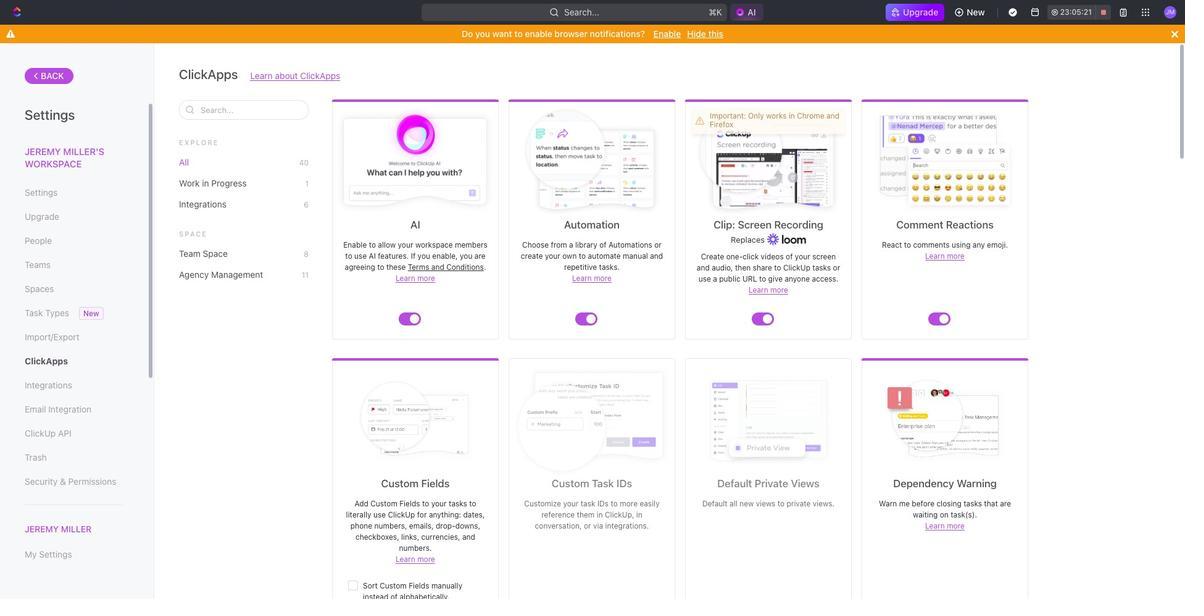 Task type: vqa. For each thing, say whether or not it's contained in the screenshot.
ALERT
no



Task type: describe. For each thing, give the bounding box(es) containing it.
clickup inside create one-click videos of your screen and audio, then share to clickup tasks or use a public url to give anyone access. learn more
[[784, 263, 811, 272]]

screen
[[813, 252, 836, 261]]

literally
[[346, 510, 372, 519]]

people link
[[25, 230, 123, 251]]

1 vertical spatial task
[[592, 477, 614, 490]]

enable
[[525, 28, 553, 39]]

comments
[[914, 240, 950, 250]]

23:05:21 button
[[1048, 5, 1112, 20]]

1 horizontal spatial upgrade
[[904, 7, 939, 17]]

tasks inside warn me before closing tasks that are waiting on task(s). learn more
[[964, 499, 983, 508]]

and inside 'choose from a library of automations or create your own to automate manual and repetitive tasks. learn more'
[[650, 251, 663, 261]]

dependency
[[894, 477, 955, 490]]

comment reactions
[[897, 219, 994, 231]]

more inside 'choose from a library of automations or create your own to automate manual and repetitive tasks. learn more'
[[594, 274, 612, 283]]

task types
[[25, 308, 69, 318]]

want
[[493, 28, 512, 39]]

new
[[740, 499, 754, 508]]

react to comments using any emoji. learn more
[[883, 240, 1009, 261]]

more inside add custom fields to your tasks to literally use clickup for anything: dates, phone numbers, emails, drop-downs, checkboxes, links, currencies, and numbers. learn more
[[418, 555, 435, 564]]

alphabetically.
[[400, 592, 450, 599]]

repetitive
[[565, 262, 597, 272]]

2 vertical spatial settings
[[39, 549, 72, 560]]

do you want to enable browser notifications? enable hide this
[[462, 28, 724, 39]]

task inside settings element
[[25, 308, 43, 318]]

or inside customize your task ids to more easily reference them in clickup, in conversation, or via integrations.
[[584, 521, 591, 531]]

private
[[787, 499, 811, 508]]

custom fields
[[381, 477, 450, 490]]

integrations link
[[25, 375, 123, 396]]

your inside customize your task ids to more easily reference them in clickup, in conversation, or via integrations.
[[564, 499, 579, 508]]

emoji.
[[988, 240, 1009, 250]]

reactions
[[947, 219, 994, 231]]

more inside warn me before closing tasks that are waiting on task(s). learn more
[[948, 521, 965, 531]]

new button
[[950, 2, 993, 22]]

anything:
[[429, 510, 461, 519]]

learn inside the react to comments using any emoji. learn more
[[926, 251, 945, 261]]

default for default private views
[[718, 477, 753, 490]]

workspace
[[25, 158, 82, 169]]

are inside enable to allow your workspace members to use ai features. if you enable, you are agreeing to these
[[475, 251, 486, 261]]

to up agreeing
[[345, 251, 353, 261]]

custom inside sort custom fields manually instead of alphabetically.
[[380, 581, 407, 590]]

your inside create one-click videos of your screen and audio, then share to clickup tasks or use a public url to give anyone access. learn more
[[795, 252, 811, 261]]

and inside important: only works in chrome and firefox
[[827, 111, 840, 120]]

0 vertical spatial fields
[[422, 477, 450, 490]]

learn more link for custom fields
[[396, 555, 435, 564]]

learn more link for automation
[[573, 274, 612, 283]]

Search... text field
[[201, 101, 302, 119]]

views
[[791, 477, 820, 490]]

1
[[305, 179, 309, 188]]

comment
[[897, 219, 944, 231]]

to inside 'choose from a library of automations or create your own to automate manual and repetitive tasks. learn more'
[[579, 251, 586, 261]]

members
[[455, 240, 488, 250]]

1 horizontal spatial clickapps
[[179, 67, 238, 82]]

1 horizontal spatial upgrade link
[[886, 4, 945, 21]]

custom inside add custom fields to your tasks to literally use clickup for anything: dates, phone numbers, emails, drop-downs, checkboxes, links, currencies, and numbers. learn more
[[371, 499, 398, 508]]

dates,
[[463, 510, 485, 519]]

jeremy miller
[[25, 524, 92, 534]]

my settings link
[[25, 544, 123, 565]]

and down the enable,
[[432, 262, 445, 272]]

integrations inside settings element
[[25, 380, 72, 390]]

settings link
[[25, 182, 123, 203]]

agency management
[[179, 269, 263, 280]]

own
[[563, 251, 577, 261]]

1 horizontal spatial ids
[[617, 477, 633, 490]]

learn inside create one-click videos of your screen and audio, then share to clickup tasks or use a public url to give anyone access. learn more
[[749, 285, 769, 295]]

give
[[769, 274, 783, 283]]

public
[[720, 274, 741, 283]]

learn more
[[396, 274, 435, 283]]

screen
[[738, 219, 772, 231]]

api
[[58, 428, 71, 439]]

in down "easily"
[[637, 510, 643, 519]]

instead
[[363, 592, 389, 599]]

or inside create one-click videos of your screen and audio, then share to clickup tasks or use a public url to give anyone access. learn more
[[834, 263, 841, 272]]

easily
[[640, 499, 660, 508]]

settings element
[[0, 43, 154, 599]]

0 vertical spatial settings
[[25, 107, 75, 123]]

use inside add custom fields to your tasks to literally use clickup for anything: dates, phone numbers, emails, drop-downs, checkboxes, links, currencies, and numbers. learn more
[[374, 510, 386, 519]]

more inside the react to comments using any emoji. learn more
[[948, 251, 965, 261]]

via
[[594, 521, 604, 531]]

hide
[[688, 28, 706, 39]]

learn about clickapps link
[[250, 70, 341, 81]]

terms and conditions link
[[408, 262, 484, 272]]

using
[[952, 240, 971, 250]]

and inside add custom fields to your tasks to literally use clickup for anything: dates, phone numbers, emails, drop-downs, checkboxes, links, currencies, and numbers. learn more
[[463, 532, 476, 542]]

miller's
[[63, 146, 104, 157]]

jeremy for jeremy miller
[[25, 524, 59, 534]]

clickup,
[[605, 510, 635, 519]]

and inside create one-click videos of your screen and audio, then share to clickup tasks or use a public url to give anyone access. learn more
[[697, 263, 710, 272]]

security & permissions link
[[25, 471, 123, 492]]

numbers.
[[399, 544, 432, 553]]

jm button
[[1161, 2, 1181, 22]]

use inside enable to allow your workspace members to use ai features. if you enable, you are agreeing to these
[[355, 251, 367, 261]]

downs,
[[456, 521, 481, 531]]

about
[[275, 70, 298, 81]]

jeremy for jeremy miller's workspace
[[25, 146, 61, 157]]

teams link
[[25, 254, 123, 275]]

default all new views to private views.
[[703, 499, 835, 508]]

then
[[736, 263, 751, 272]]

a inside create one-click videos of your screen and audio, then share to clickup tasks or use a public url to give anyone access. learn more
[[713, 274, 718, 283]]

learn about clickapps
[[250, 70, 341, 81]]

these
[[387, 262, 406, 272]]

one-
[[727, 252, 743, 261]]

search...
[[565, 7, 600, 17]]

sort
[[363, 581, 378, 590]]

default private views
[[718, 477, 820, 490]]

emails,
[[409, 521, 434, 531]]

warn me before closing tasks that are waiting on task(s). learn more
[[879, 499, 1012, 531]]

numbers,
[[375, 521, 407, 531]]

tasks inside create one-click videos of your screen and audio, then share to clickup tasks or use a public url to give anyone access. learn more
[[813, 263, 831, 272]]

add
[[355, 499, 369, 508]]

to right views
[[778, 499, 785, 508]]

1 vertical spatial space
[[203, 248, 228, 259]]

chrome
[[797, 111, 825, 120]]

firefox
[[710, 120, 734, 129]]

do
[[462, 28, 473, 39]]

email integration
[[25, 404, 91, 414]]

2 horizontal spatial you
[[476, 28, 490, 39]]

0 horizontal spatial you
[[418, 251, 430, 261]]

trash link
[[25, 447, 123, 468]]

types
[[45, 308, 69, 318]]

custom up for
[[381, 477, 419, 490]]

from
[[551, 240, 567, 250]]

explore
[[179, 138, 219, 146]]

learn down these
[[396, 274, 416, 283]]

to left allow
[[369, 240, 376, 250]]

automation
[[565, 219, 620, 231]]

clickup inside settings element
[[25, 428, 56, 439]]

are inside warn me before closing tasks that are waiting on task(s). learn more
[[1001, 499, 1012, 508]]



Task type: locate. For each thing, give the bounding box(es) containing it.
ai right ⌘k on the right of page
[[748, 7, 756, 17]]

integrations.
[[606, 521, 649, 531]]

and down create
[[697, 263, 710, 272]]

0 horizontal spatial enable
[[344, 240, 367, 250]]

learn left about
[[250, 70, 273, 81]]

default up all
[[718, 477, 753, 490]]

for
[[417, 510, 427, 519]]

0 horizontal spatial clickapps
[[25, 356, 68, 366]]

clickapps link
[[25, 351, 123, 372]]

0 vertical spatial are
[[475, 251, 486, 261]]

important:
[[710, 111, 747, 120]]

learn inside 'choose from a library of automations or create your own to automate manual and repetitive tasks. learn more'
[[573, 274, 592, 283]]

ids up clickup, in the bottom of the page
[[617, 477, 633, 490]]

custom up task
[[552, 477, 590, 490]]

jeremy
[[25, 146, 61, 157], [25, 524, 59, 534]]

work
[[179, 178, 200, 188]]

agreeing
[[345, 262, 375, 272]]

more down terms on the left top of the page
[[418, 274, 435, 283]]

in up via
[[597, 510, 603, 519]]

teams
[[25, 259, 51, 270]]

0 horizontal spatial task
[[25, 308, 43, 318]]

clickup up numbers,
[[388, 510, 415, 519]]

ids right task
[[598, 499, 609, 508]]

new inside button
[[967, 7, 986, 17]]

learn more link down on
[[926, 521, 965, 531]]

task
[[25, 308, 43, 318], [592, 477, 614, 490]]

default for default all new views to private views.
[[703, 499, 728, 508]]

your inside 'choose from a library of automations or create your own to automate manual and repetitive tasks. learn more'
[[545, 251, 561, 261]]

fields for manually
[[409, 581, 430, 590]]

enable inside enable to allow your workspace members to use ai features. if you enable, you are agreeing to these
[[344, 240, 367, 250]]

default left all
[[703, 499, 728, 508]]

enable to allow your workspace members to use ai features. if you enable, you are agreeing to these
[[344, 240, 488, 272]]

your
[[398, 240, 414, 250], [545, 251, 561, 261], [795, 252, 811, 261], [432, 499, 447, 508], [564, 499, 579, 508]]

only
[[749, 111, 765, 120]]

space
[[179, 230, 208, 238], [203, 248, 228, 259]]

of inside create one-click videos of your screen and audio, then share to clickup tasks or use a public url to give anyone access. learn more
[[786, 252, 793, 261]]

of up automate
[[600, 240, 607, 250]]

task left types
[[25, 308, 43, 318]]

2 horizontal spatial or
[[834, 263, 841, 272]]

0 vertical spatial enable
[[654, 28, 681, 39]]

upgrade left the new button
[[904, 7, 939, 17]]

space up team
[[179, 230, 208, 238]]

fields inside sort custom fields manually instead of alphabetically.
[[409, 581, 430, 590]]

tasks down screen
[[813, 263, 831, 272]]

library
[[576, 240, 598, 250]]

tasks up anything:
[[449, 499, 467, 508]]

private
[[755, 477, 789, 490]]

0 vertical spatial space
[[179, 230, 208, 238]]

0 horizontal spatial clickup
[[25, 428, 56, 439]]

or left via
[[584, 521, 591, 531]]

or inside 'choose from a library of automations or create your own to automate manual and repetitive tasks. learn more'
[[655, 240, 662, 250]]

learn down 'numbers.'
[[396, 555, 416, 564]]

learn down the url
[[749, 285, 769, 295]]

upgrade link left the new button
[[886, 4, 945, 21]]

clickup up the trash at the left bottom of the page
[[25, 428, 56, 439]]

2 horizontal spatial of
[[786, 252, 793, 261]]

conversation,
[[535, 521, 582, 531]]

2 vertical spatial use
[[374, 510, 386, 519]]

of for your
[[786, 252, 793, 261]]

1 vertical spatial or
[[834, 263, 841, 272]]

0 horizontal spatial are
[[475, 251, 486, 261]]

1 vertical spatial integrations
[[25, 380, 72, 390]]

1 jeremy from the top
[[25, 146, 61, 157]]

your up anything:
[[432, 499, 447, 508]]

0 horizontal spatial integrations
[[25, 380, 72, 390]]

notifications?
[[590, 28, 645, 39]]

2 vertical spatial of
[[391, 592, 398, 599]]

tasks up task(s).
[[964, 499, 983, 508]]

your down from
[[545, 251, 561, 261]]

email
[[25, 404, 46, 414]]

team
[[179, 248, 201, 259]]

more inside customize your task ids to more easily reference them in clickup, in conversation, or via integrations.
[[620, 499, 638, 508]]

you right the if
[[418, 251, 430, 261]]

1 vertical spatial a
[[713, 274, 718, 283]]

6
[[304, 200, 309, 209]]

react
[[883, 240, 903, 250]]

dependency warning
[[894, 477, 997, 490]]

a
[[569, 240, 574, 250], [713, 274, 718, 283]]

0 horizontal spatial use
[[355, 251, 367, 261]]

more down task(s).
[[948, 521, 965, 531]]

you right 'do'
[[476, 28, 490, 39]]

enable left hide
[[654, 28, 681, 39]]

of inside sort custom fields manually instead of alphabetically.
[[391, 592, 398, 599]]

of right 'instead'
[[391, 592, 398, 599]]

reference
[[542, 510, 575, 519]]

and right manual at top right
[[650, 251, 663, 261]]

more inside create one-click videos of your screen and audio, then share to clickup tasks or use a public url to give anyone access. learn more
[[771, 285, 789, 295]]

more up clickup, in the bottom of the page
[[620, 499, 638, 508]]

1 horizontal spatial new
[[967, 7, 986, 17]]

agency
[[179, 269, 209, 280]]

learn more link down terms on the left top of the page
[[396, 274, 435, 283]]

jeremy up the 'workspace'
[[25, 146, 61, 157]]

2 horizontal spatial use
[[699, 274, 711, 283]]

use inside create one-click videos of your screen and audio, then share to clickup tasks or use a public url to give anyone access. learn more
[[699, 274, 711, 283]]

a down audio,
[[713, 274, 718, 283]]

use down create
[[699, 274, 711, 283]]

team space
[[179, 248, 228, 259]]

integrations up email integration
[[25, 380, 72, 390]]

more down tasks. on the top right of the page
[[594, 274, 612, 283]]

2 horizontal spatial clickup
[[784, 263, 811, 272]]

your left screen
[[795, 252, 811, 261]]

create one-click videos of your screen and audio, then share to clickup tasks or use a public url to give anyone access. learn more
[[697, 252, 841, 295]]

views
[[756, 499, 776, 508]]

videos
[[761, 252, 784, 261]]

8
[[304, 250, 309, 259]]

new inside settings element
[[83, 309, 99, 318]]

you up "conditions" at the left top
[[460, 251, 473, 261]]

of
[[600, 240, 607, 250], [786, 252, 793, 261], [391, 592, 398, 599]]

use up numbers,
[[374, 510, 386, 519]]

.
[[484, 262, 486, 272]]

to up clickup, in the bottom of the page
[[611, 499, 618, 508]]

2 horizontal spatial ai
[[748, 7, 756, 17]]

a inside 'choose from a library of automations or create your own to automate manual and repetitive tasks. learn more'
[[569, 240, 574, 250]]

audio,
[[712, 263, 734, 272]]

learn down on
[[926, 521, 945, 531]]

any
[[973, 240, 986, 250]]

on
[[940, 510, 949, 519]]

to up give
[[775, 263, 782, 272]]

0 vertical spatial or
[[655, 240, 662, 250]]

learn more link down comments
[[926, 251, 965, 261]]

are right that
[[1001, 499, 1012, 508]]

clickup inside add custom fields to your tasks to literally use clickup for anything: dates, phone numbers, emails, drop-downs, checkboxes, links, currencies, and numbers. learn more
[[388, 510, 415, 519]]

enable up agreeing
[[344, 240, 367, 250]]

learn more link for comment reactions
[[926, 251, 965, 261]]

them
[[577, 510, 595, 519]]

of right videos
[[786, 252, 793, 261]]

0 vertical spatial a
[[569, 240, 574, 250]]

1 horizontal spatial tasks
[[813, 263, 831, 272]]

clickapps up search... text field
[[179, 67, 238, 82]]

replaces
[[731, 234, 768, 244]]

of inside 'choose from a library of automations or create your own to automate manual and repetitive tasks. learn more'
[[600, 240, 607, 250]]

0 vertical spatial upgrade link
[[886, 4, 945, 21]]

2 jeremy from the top
[[25, 524, 59, 534]]

clickapps inside settings element
[[25, 356, 68, 366]]

0 vertical spatial clickup
[[784, 263, 811, 272]]

upgrade link up people link
[[25, 206, 123, 227]]

integrations
[[179, 199, 227, 209], [25, 380, 72, 390]]

0 horizontal spatial upgrade
[[25, 211, 59, 222]]

1 vertical spatial ai
[[411, 219, 421, 231]]

fields inside add custom fields to your tasks to literally use clickup for anything: dates, phone numbers, emails, drop-downs, checkboxes, links, currencies, and numbers. learn more
[[400, 499, 420, 508]]

2 horizontal spatial clickapps
[[300, 70, 341, 81]]

space up agency management
[[203, 248, 228, 259]]

use up agreeing
[[355, 251, 367, 261]]

learn more link down give
[[749, 285, 789, 295]]

learn more link down repetitive at the top
[[573, 274, 612, 283]]

0 vertical spatial upgrade
[[904, 7, 939, 17]]

custom right add
[[371, 499, 398, 508]]

0 horizontal spatial a
[[569, 240, 574, 250]]

you
[[476, 28, 490, 39], [418, 251, 430, 261], [460, 251, 473, 261]]

1 horizontal spatial ai
[[411, 219, 421, 231]]

in right works
[[789, 111, 795, 120]]

learn down comments
[[926, 251, 945, 261]]

anyone
[[785, 274, 810, 283]]

in right work
[[202, 178, 209, 188]]

if
[[411, 251, 416, 261]]

task(s).
[[951, 510, 978, 519]]

allow
[[378, 240, 396, 250]]

0 horizontal spatial ai
[[369, 251, 376, 261]]

1 horizontal spatial are
[[1001, 499, 1012, 508]]

recording
[[775, 219, 824, 231]]

automations
[[609, 240, 653, 250]]

1 vertical spatial new
[[83, 309, 99, 318]]

0 vertical spatial of
[[600, 240, 607, 250]]

of for automations
[[600, 240, 607, 250]]

upgrade inside settings element
[[25, 211, 59, 222]]

40
[[299, 158, 309, 167]]

terms
[[408, 262, 430, 272]]

clickup api
[[25, 428, 71, 439]]

use
[[355, 251, 367, 261], [699, 274, 711, 283], [374, 510, 386, 519]]

0 horizontal spatial or
[[584, 521, 591, 531]]

1 horizontal spatial use
[[374, 510, 386, 519]]

my settings
[[25, 549, 72, 560]]

0 vertical spatial new
[[967, 7, 986, 17]]

to up repetitive at the top
[[579, 251, 586, 261]]

learn more link for dependency warning
[[926, 521, 965, 531]]

1 vertical spatial settings
[[25, 187, 58, 198]]

or up access.
[[834, 263, 841, 272]]

are up .
[[475, 251, 486, 261]]

automate
[[588, 251, 621, 261]]

to up for
[[422, 499, 429, 508]]

settings down the 'workspace'
[[25, 187, 58, 198]]

1 horizontal spatial integrations
[[179, 199, 227, 209]]

0 vertical spatial ids
[[617, 477, 633, 490]]

miller
[[61, 524, 92, 534]]

1 vertical spatial upgrade link
[[25, 206, 123, 227]]

jm
[[1167, 8, 1175, 16]]

1 vertical spatial default
[[703, 499, 728, 508]]

custom
[[381, 477, 419, 490], [552, 477, 590, 490], [371, 499, 398, 508], [380, 581, 407, 590]]

1 horizontal spatial clickup
[[388, 510, 415, 519]]

1 vertical spatial ids
[[598, 499, 609, 508]]

ai up the "workspace"
[[411, 219, 421, 231]]

fields up for
[[400, 499, 420, 508]]

warning
[[957, 477, 997, 490]]

enable,
[[433, 251, 458, 261]]

conditions
[[447, 262, 484, 272]]

upgrade up people
[[25, 211, 59, 222]]

workspace
[[416, 240, 453, 250]]

2 vertical spatial fields
[[409, 581, 430, 590]]

create
[[701, 252, 725, 261]]

2 vertical spatial or
[[584, 521, 591, 531]]

0 vertical spatial use
[[355, 251, 367, 261]]

1 vertical spatial of
[[786, 252, 793, 261]]

to down the share
[[760, 274, 767, 283]]

tasks inside add custom fields to your tasks to literally use clickup for anything: dates, phone numbers, emails, drop-downs, checkboxes, links, currencies, and numbers. learn more
[[449, 499, 467, 508]]

learn inside warn me before closing tasks that are waiting on task(s). learn more
[[926, 521, 945, 531]]

more down give
[[771, 285, 789, 295]]

0 vertical spatial jeremy
[[25, 146, 61, 157]]

phone
[[351, 521, 373, 531]]

1 horizontal spatial you
[[460, 251, 473, 261]]

0 vertical spatial default
[[718, 477, 753, 490]]

jeremy up my settings
[[25, 524, 59, 534]]

ai inside enable to allow your workspace members to use ai features. if you enable, you are agreeing to these
[[369, 251, 376, 261]]

all
[[179, 157, 189, 167]]

to up dates,
[[470, 499, 477, 508]]

1 horizontal spatial enable
[[654, 28, 681, 39]]

to inside the react to comments using any emoji. learn more
[[905, 240, 912, 250]]

terms and conditions .
[[408, 262, 486, 272]]

learn down repetitive at the top
[[573, 274, 592, 283]]

ai inside button
[[748, 7, 756, 17]]

settings
[[25, 107, 75, 123], [25, 187, 58, 198], [39, 549, 72, 560]]

ai up agreeing
[[369, 251, 376, 261]]

2 vertical spatial clickup
[[388, 510, 415, 519]]

1 vertical spatial enable
[[344, 240, 367, 250]]

2 vertical spatial ai
[[369, 251, 376, 261]]

1 vertical spatial use
[[699, 274, 711, 283]]

choose
[[523, 240, 549, 250]]

0 vertical spatial integrations
[[179, 199, 227, 209]]

in inside important: only works in chrome and firefox
[[789, 111, 795, 120]]

settings down back link
[[25, 107, 75, 123]]

more down using
[[948, 251, 965, 261]]

0 horizontal spatial of
[[391, 592, 398, 599]]

1 vertical spatial jeremy
[[25, 524, 59, 534]]

fields up anything:
[[422, 477, 450, 490]]

clip:
[[714, 219, 736, 231]]

1 vertical spatial clickup
[[25, 428, 56, 439]]

fields up the alphabetically. on the bottom left of the page
[[409, 581, 430, 590]]

clickapps down 'import/export'
[[25, 356, 68, 366]]

your up the if
[[398, 240, 414, 250]]

management
[[211, 269, 263, 280]]

manually
[[432, 581, 463, 590]]

settings right "my" at the left
[[39, 549, 72, 560]]

that
[[985, 499, 999, 508]]

23:05:21
[[1061, 7, 1093, 17]]

views.
[[813, 499, 835, 508]]

ids inside customize your task ids to more easily reference them in clickup, in conversation, or via integrations.
[[598, 499, 609, 508]]

custom up 'instead'
[[380, 581, 407, 590]]

to inside customize your task ids to more easily reference them in clickup, in conversation, or via integrations.
[[611, 499, 618, 508]]

0 horizontal spatial upgrade link
[[25, 206, 123, 227]]

1 vertical spatial are
[[1001, 499, 1012, 508]]

and right chrome
[[827, 111, 840, 120]]

your inside add custom fields to your tasks to literally use clickup for anything: dates, phone numbers, emails, drop-downs, checkboxes, links, currencies, and numbers. learn more
[[432, 499, 447, 508]]

clickapps right about
[[300, 70, 341, 81]]

important: only works in chrome and firefox
[[710, 111, 840, 129]]

fields for to
[[400, 499, 420, 508]]

a up own on the top left of the page
[[569, 240, 574, 250]]

your inside enable to allow your workspace members to use ai features. if you enable, you are agreeing to these
[[398, 240, 414, 250]]

currencies,
[[422, 532, 461, 542]]

ai button
[[731, 4, 764, 21]]

0 horizontal spatial ids
[[598, 499, 609, 508]]

1 horizontal spatial task
[[592, 477, 614, 490]]

to right react
[[905, 240, 912, 250]]

1 horizontal spatial of
[[600, 240, 607, 250]]

0 horizontal spatial new
[[83, 309, 99, 318]]

learn inside add custom fields to your tasks to literally use clickup for anything: dates, phone numbers, emails, drop-downs, checkboxes, links, currencies, and numbers. learn more
[[396, 555, 416, 564]]

0 vertical spatial task
[[25, 308, 43, 318]]

and down downs,
[[463, 532, 476, 542]]

to right 'want'
[[515, 28, 523, 39]]

clickup up anyone
[[784, 263, 811, 272]]

task up task
[[592, 477, 614, 490]]

1 vertical spatial fields
[[400, 499, 420, 508]]

1 horizontal spatial a
[[713, 274, 718, 283]]

manual
[[623, 251, 648, 261]]

1 vertical spatial upgrade
[[25, 211, 59, 222]]

0 vertical spatial ai
[[748, 7, 756, 17]]

learn more link down 'numbers.'
[[396, 555, 435, 564]]

learn more link
[[926, 251, 965, 261], [396, 274, 435, 283], [573, 274, 612, 283], [749, 285, 789, 295], [926, 521, 965, 531], [396, 555, 435, 564]]

jeremy inside jeremy miller's workspace
[[25, 146, 61, 157]]

2 horizontal spatial tasks
[[964, 499, 983, 508]]

integrations down work in progress on the top of the page
[[179, 199, 227, 209]]

learn more link for ai
[[396, 274, 435, 283]]

1 horizontal spatial or
[[655, 240, 662, 250]]

your up reference
[[564, 499, 579, 508]]

to left these
[[377, 262, 385, 272]]

work in progress
[[179, 178, 247, 188]]

settings inside "link"
[[25, 187, 58, 198]]

0 horizontal spatial tasks
[[449, 499, 467, 508]]

more down 'numbers.'
[[418, 555, 435, 564]]



